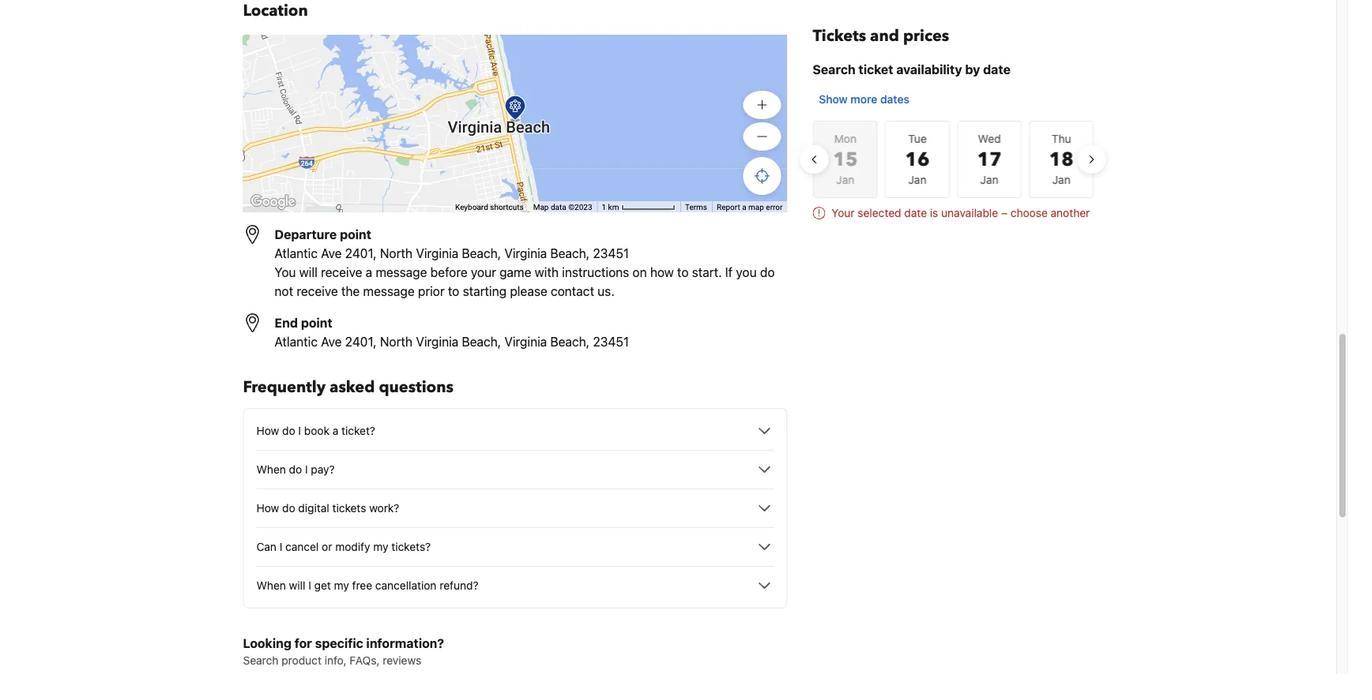 Task type: locate. For each thing, give the bounding box(es) containing it.
departure point atlantic ave 2401, north virginia beach, virginia beach, 23451 you will receive a message before your game with instructions on how to start. if you do not receive the message prior to starting please contact us.
[[275, 227, 775, 299]]

0 vertical spatial north
[[380, 246, 413, 261]]

ave for departure
[[321, 246, 342, 261]]

receive up the
[[321, 265, 362, 280]]

my right get on the left bottom
[[334, 580, 349, 593]]

digital
[[298, 502, 329, 515]]

0 vertical spatial when
[[256, 463, 286, 476]]

1 vertical spatial ave
[[321, 335, 342, 350]]

2 atlantic from the top
[[275, 335, 318, 350]]

0 vertical spatial date
[[983, 62, 1011, 77]]

atlantic inside end point atlantic ave 2401, north virginia beach, virginia beach, 23451
[[275, 335, 318, 350]]

0 vertical spatial point
[[340, 227, 371, 242]]

0 vertical spatial 2401,
[[345, 246, 377, 261]]

1 horizontal spatial a
[[366, 265, 372, 280]]

frequently
[[243, 377, 326, 399]]

2 23451 from the top
[[593, 335, 629, 350]]

report a map error link
[[717, 203, 783, 212]]

i left book
[[298, 425, 301, 438]]

23451 inside end point atlantic ave 2401, north virginia beach, virginia beach, 23451
[[593, 335, 629, 350]]

atlantic down end
[[275, 335, 318, 350]]

receive
[[321, 265, 362, 280], [297, 284, 338, 299]]

map data ©2023
[[533, 203, 592, 212]]

point
[[340, 227, 371, 242], [301, 316, 332, 331]]

map
[[748, 203, 764, 212]]

2 when from the top
[[256, 580, 286, 593]]

atlantic down departure
[[275, 246, 318, 261]]

can i cancel or modify my tickets? button
[[256, 538, 774, 557]]

1 2401, from the top
[[345, 246, 377, 261]]

a inside departure point atlantic ave 2401, north virginia beach, virginia beach, 23451 you will receive a message before your game with instructions on how to start. if you do not receive the message prior to starting please contact us.
[[366, 265, 372, 280]]

north inside end point atlantic ave 2401, north virginia beach, virginia beach, 23451
[[380, 335, 413, 350]]

when for when do i pay?
[[256, 463, 286, 476]]

do inside departure point atlantic ave 2401, north virginia beach, virginia beach, 23451 you will receive a message before your game with instructions on how to start. if you do not receive the message prior to starting please contact us.
[[760, 265, 775, 280]]

your selected date is unavailable – choose another
[[832, 207, 1090, 220]]

you
[[275, 265, 296, 280]]

ave down departure
[[321, 246, 342, 261]]

map region
[[84, 0, 893, 371]]

a
[[742, 203, 746, 212], [366, 265, 372, 280], [332, 425, 338, 438]]

start.
[[692, 265, 722, 280]]

2401, up the
[[345, 246, 377, 261]]

0 vertical spatial how
[[256, 425, 279, 438]]

how down frequently
[[256, 425, 279, 438]]

0 vertical spatial a
[[742, 203, 746, 212]]

report a map error
[[717, 203, 783, 212]]

your
[[471, 265, 496, 280]]

terms
[[685, 203, 707, 212]]

1 vertical spatial how
[[256, 502, 279, 515]]

i left pay?
[[305, 463, 308, 476]]

jan inside wed 17 jan
[[980, 173, 998, 186]]

23451
[[593, 246, 629, 261], [593, 335, 629, 350]]

how do i book a ticket? button
[[256, 422, 774, 441]]

ave inside end point atlantic ave 2401, north virginia beach, virginia beach, 23451
[[321, 335, 342, 350]]

wed 17 jan
[[977, 132, 1001, 186]]

virginia up game
[[504, 246, 547, 261]]

cancel
[[285, 541, 319, 554]]

1 vertical spatial message
[[363, 284, 415, 299]]

or
[[322, 541, 332, 554]]

17
[[977, 147, 1001, 173]]

2 north from the top
[[380, 335, 413, 350]]

1 vertical spatial 23451
[[593, 335, 629, 350]]

will
[[299, 265, 318, 280], [289, 580, 305, 593]]

show more dates
[[819, 93, 909, 106]]

ave inside departure point atlantic ave 2401, north virginia beach, virginia beach, 23451 you will receive a message before your game with instructions on how to start. if you do not receive the message prior to starting please contact us.
[[321, 246, 342, 261]]

0 horizontal spatial date
[[904, 207, 927, 220]]

0 vertical spatial search
[[813, 62, 856, 77]]

1 vertical spatial atlantic
[[275, 335, 318, 350]]

when down can
[[256, 580, 286, 593]]

2401, up asked
[[345, 335, 377, 350]]

1 vertical spatial a
[[366, 265, 372, 280]]

show
[[819, 93, 848, 106]]

error
[[766, 203, 783, 212]]

1 vertical spatial 2401,
[[345, 335, 377, 350]]

beach, down starting
[[462, 335, 501, 350]]

1 vertical spatial to
[[448, 284, 459, 299]]

2 how from the top
[[256, 502, 279, 515]]

get
[[314, 580, 331, 593]]

jan inside mon 15 jan
[[836, 173, 854, 186]]

2401, inside departure point atlantic ave 2401, north virginia beach, virginia beach, 23451 you will receive a message before your game with instructions on how to start. if you do not receive the message prior to starting please contact us.
[[345, 246, 377, 261]]

23451 for departure point atlantic ave 2401, north virginia beach, virginia beach, 23451 you will receive a message before your game with instructions on how to start. if you do not receive the message prior to starting please contact us.
[[593, 246, 629, 261]]

how inside dropdown button
[[256, 425, 279, 438]]

1 how from the top
[[256, 425, 279, 438]]

0 horizontal spatial point
[[301, 316, 332, 331]]

message
[[376, 265, 427, 280], [363, 284, 415, 299]]

do left pay?
[[289, 463, 302, 476]]

1 vertical spatial point
[[301, 316, 332, 331]]

when do i pay? button
[[256, 461, 774, 480]]

1 23451 from the top
[[593, 246, 629, 261]]

specific
[[315, 637, 363, 652]]

date left is on the top of page
[[904, 207, 927, 220]]

point inside departure point atlantic ave 2401, north virginia beach, virginia beach, 23451 you will receive a message before your game with instructions on how to start. if you do not receive the message prior to starting please contact us.
[[340, 227, 371, 242]]

0 horizontal spatial to
[[448, 284, 459, 299]]

2 vertical spatial a
[[332, 425, 338, 438]]

2 2401, from the top
[[345, 335, 377, 350]]

search up show
[[813, 62, 856, 77]]

beach, up 'your'
[[462, 246, 501, 261]]

i
[[298, 425, 301, 438], [305, 463, 308, 476], [280, 541, 282, 554], [308, 580, 311, 593]]

0 vertical spatial my
[[373, 541, 388, 554]]

search inside looking for specific information? search product info, faqs, reviews
[[243, 655, 279, 668]]

mon
[[834, 132, 856, 145]]

1 north from the top
[[380, 246, 413, 261]]

do for how do digital tickets work?
[[282, 502, 295, 515]]

frequently asked questions
[[243, 377, 454, 399]]

jan inside tue 16 jan
[[908, 173, 926, 186]]

do left book
[[282, 425, 295, 438]]

jan down 16
[[908, 173, 926, 186]]

jan inside thu 18 jan
[[1052, 173, 1070, 186]]

1 jan from the left
[[836, 173, 854, 186]]

0 vertical spatial 23451
[[593, 246, 629, 261]]

2401, inside end point atlantic ave 2401, north virginia beach, virginia beach, 23451
[[345, 335, 377, 350]]

google image
[[247, 192, 299, 213]]

selected
[[858, 207, 901, 220]]

receive left the
[[297, 284, 338, 299]]

my
[[373, 541, 388, 554], [334, 580, 349, 593]]

0 vertical spatial atlantic
[[275, 246, 318, 261]]

modify
[[335, 541, 370, 554]]

can
[[256, 541, 277, 554]]

4 jan from the left
[[1052, 173, 1070, 186]]

jan for 17
[[980, 173, 998, 186]]

virginia up before
[[416, 246, 458, 261]]

atlantic for departure
[[275, 246, 318, 261]]

i for get
[[308, 580, 311, 593]]

ave up frequently asked questions
[[321, 335, 342, 350]]

1 horizontal spatial point
[[340, 227, 371, 242]]

faqs,
[[350, 655, 380, 668]]

do
[[760, 265, 775, 280], [282, 425, 295, 438], [289, 463, 302, 476], [282, 502, 295, 515]]

1 horizontal spatial my
[[373, 541, 388, 554]]

1 vertical spatial will
[[289, 580, 305, 593]]

1 vertical spatial receive
[[297, 284, 338, 299]]

do right you
[[760, 265, 775, 280]]

beach, up with
[[550, 246, 590, 261]]

info,
[[325, 655, 347, 668]]

the
[[341, 284, 360, 299]]

terms link
[[685, 203, 707, 212]]

23451 down us.
[[593, 335, 629, 350]]

jan down 15
[[836, 173, 854, 186]]

to
[[677, 265, 689, 280], [448, 284, 459, 299]]

when left pay?
[[256, 463, 286, 476]]

jan down 17
[[980, 173, 998, 186]]

1 vertical spatial when
[[256, 580, 286, 593]]

availability
[[896, 62, 962, 77]]

0 vertical spatial receive
[[321, 265, 362, 280]]

north for end
[[380, 335, 413, 350]]

1 when from the top
[[256, 463, 286, 476]]

before
[[430, 265, 468, 280]]

0 horizontal spatial a
[[332, 425, 338, 438]]

0 vertical spatial ave
[[321, 246, 342, 261]]

keyboard
[[455, 203, 488, 212]]

shortcuts
[[490, 203, 524, 212]]

will left get on the left bottom
[[289, 580, 305, 593]]

how inside dropdown button
[[256, 502, 279, 515]]

my right the modify on the bottom left of the page
[[373, 541, 388, 554]]

for
[[294, 637, 312, 652]]

point right departure
[[340, 227, 371, 242]]

to right 'how'
[[677, 265, 689, 280]]

do inside dropdown button
[[282, 502, 295, 515]]

do left digital
[[282, 502, 295, 515]]

1 vertical spatial north
[[380, 335, 413, 350]]

will right you
[[299, 265, 318, 280]]

2 jan from the left
[[908, 173, 926, 186]]

to down before
[[448, 284, 459, 299]]

3 jan from the left
[[980, 173, 998, 186]]

i left get on the left bottom
[[308, 580, 311, 593]]

1 ave from the top
[[321, 246, 342, 261]]

0 vertical spatial will
[[299, 265, 318, 280]]

23451 inside departure point atlantic ave 2401, north virginia beach, virginia beach, 23451 you will receive a message before your game with instructions on how to start. if you do not receive the message prior to starting please contact us.
[[593, 246, 629, 261]]

1 vertical spatial search
[[243, 655, 279, 668]]

virginia
[[416, 246, 458, 261], [504, 246, 547, 261], [416, 335, 458, 350], [504, 335, 547, 350]]

region containing 15
[[800, 114, 1106, 205]]

unavailable
[[941, 207, 998, 220]]

date right the by
[[983, 62, 1011, 77]]

1 atlantic from the top
[[275, 246, 318, 261]]

atlantic
[[275, 246, 318, 261], [275, 335, 318, 350]]

search down looking
[[243, 655, 279, 668]]

region
[[800, 114, 1106, 205]]

atlantic inside departure point atlantic ave 2401, north virginia beach, virginia beach, 23451 you will receive a message before your game with instructions on how to start. if you do not receive the message prior to starting please contact us.
[[275, 246, 318, 261]]

0 horizontal spatial my
[[334, 580, 349, 593]]

23451 up instructions
[[593, 246, 629, 261]]

1 vertical spatial date
[[904, 207, 927, 220]]

message right the
[[363, 284, 415, 299]]

1 horizontal spatial to
[[677, 265, 689, 280]]

thu 18 jan
[[1049, 132, 1073, 186]]

message up prior at the top of the page
[[376, 265, 427, 280]]

jan
[[836, 173, 854, 186], [908, 173, 926, 186], [980, 173, 998, 186], [1052, 173, 1070, 186]]

north for departure
[[380, 246, 413, 261]]

1 vertical spatial my
[[334, 580, 349, 593]]

18
[[1049, 147, 1073, 173]]

when
[[256, 463, 286, 476], [256, 580, 286, 593]]

north inside departure point atlantic ave 2401, north virginia beach, virginia beach, 23451 you will receive a message before your game with instructions on how to start. if you do not receive the message prior to starting please contact us.
[[380, 246, 413, 261]]

information?
[[366, 637, 444, 652]]

point inside end point atlantic ave 2401, north virginia beach, virginia beach, 23451
[[301, 316, 332, 331]]

point right end
[[301, 316, 332, 331]]

date
[[983, 62, 1011, 77], [904, 207, 927, 220]]

search
[[813, 62, 856, 77], [243, 655, 279, 668]]

how up can
[[256, 502, 279, 515]]

jan down 18
[[1052, 173, 1070, 186]]

2 ave from the top
[[321, 335, 342, 350]]

0 horizontal spatial search
[[243, 655, 279, 668]]

0 vertical spatial to
[[677, 265, 689, 280]]



Task type: describe. For each thing, give the bounding box(es) containing it.
you
[[736, 265, 757, 280]]

keyboard shortcuts button
[[455, 202, 524, 213]]

if
[[725, 265, 733, 280]]

how do i book a ticket?
[[256, 425, 375, 438]]

questions
[[379, 377, 454, 399]]

jan for 16
[[908, 173, 926, 186]]

km
[[608, 203, 619, 212]]

tickets and prices
[[813, 25, 949, 47]]

beach, down contact
[[550, 335, 590, 350]]

2401, for departure
[[345, 246, 377, 261]]

pay?
[[311, 463, 335, 476]]

2 horizontal spatial a
[[742, 203, 746, 212]]

end
[[275, 316, 298, 331]]

1 km
[[602, 203, 621, 212]]

do for how do i book a ticket?
[[282, 425, 295, 438]]

by
[[965, 62, 980, 77]]

game
[[499, 265, 531, 280]]

tue 16 jan
[[905, 132, 929, 186]]

mon 15 jan
[[833, 132, 857, 186]]

tue
[[908, 132, 926, 145]]

jan for 15
[[836, 173, 854, 186]]

–
[[1001, 207, 1008, 220]]

prices
[[903, 25, 949, 47]]

i for book
[[298, 425, 301, 438]]

product
[[281, 655, 322, 668]]

on
[[633, 265, 647, 280]]

search ticket availability by date
[[813, 62, 1011, 77]]

i right can
[[280, 541, 282, 554]]

is
[[930, 207, 938, 220]]

will inside dropdown button
[[289, 580, 305, 593]]

point for departure
[[340, 227, 371, 242]]

how do digital tickets work? button
[[256, 499, 774, 518]]

prior
[[418, 284, 445, 299]]

looking
[[243, 637, 291, 652]]

0 vertical spatial message
[[376, 265, 427, 280]]

wed
[[978, 132, 1001, 145]]

how for how do i book a ticket?
[[256, 425, 279, 438]]

when will i get my free cancellation refund?
[[256, 580, 478, 593]]

tickets?
[[391, 541, 431, 554]]

work?
[[369, 502, 399, 515]]

1 horizontal spatial date
[[983, 62, 1011, 77]]

data
[[551, 203, 566, 212]]

tickets
[[332, 502, 366, 515]]

instructions
[[562, 265, 629, 280]]

refund?
[[440, 580, 478, 593]]

choose
[[1010, 207, 1048, 220]]

reviews
[[383, 655, 421, 668]]

ticket?
[[341, 425, 375, 438]]

when for when will i get my free cancellation refund?
[[256, 580, 286, 593]]

atlantic for end
[[275, 335, 318, 350]]

cancellation
[[375, 580, 437, 593]]

asked
[[330, 377, 375, 399]]

jan for 18
[[1052, 173, 1070, 186]]

ave for end
[[321, 335, 342, 350]]

1 km button
[[597, 202, 680, 213]]

23451 for end point atlantic ave 2401, north virginia beach, virginia beach, 23451
[[593, 335, 629, 350]]

point for end
[[301, 316, 332, 331]]

thu
[[1051, 132, 1071, 145]]

will inside departure point atlantic ave 2401, north virginia beach, virginia beach, 23451 you will receive a message before your game with instructions on how to start. if you do not receive the message prior to starting please contact us.
[[299, 265, 318, 280]]

location
[[243, 0, 308, 22]]

virginia down the please
[[504, 335, 547, 350]]

can i cancel or modify my tickets?
[[256, 541, 431, 554]]

virginia up questions
[[416, 335, 458, 350]]

how
[[650, 265, 674, 280]]

i for pay?
[[305, 463, 308, 476]]

keyboard shortcuts
[[455, 203, 524, 212]]

2401, for end
[[345, 335, 377, 350]]

do for when do i pay?
[[289, 463, 302, 476]]

a inside dropdown button
[[332, 425, 338, 438]]

looking for specific information? search product info, faqs, reviews
[[243, 637, 444, 668]]

15
[[833, 147, 857, 173]]

your
[[832, 207, 855, 220]]

when do i pay?
[[256, 463, 335, 476]]

©2023
[[568, 203, 592, 212]]

and
[[870, 25, 899, 47]]

show more dates button
[[813, 85, 916, 114]]

map
[[533, 203, 549, 212]]

tickets
[[813, 25, 866, 47]]

book
[[304, 425, 329, 438]]

end point atlantic ave 2401, north virginia beach, virginia beach, 23451
[[275, 316, 629, 350]]

report
[[717, 203, 740, 212]]

another
[[1051, 207, 1090, 220]]

how for how do digital tickets work?
[[256, 502, 279, 515]]

please
[[510, 284, 547, 299]]

not
[[275, 284, 293, 299]]

with
[[535, 265, 559, 280]]

free
[[352, 580, 372, 593]]

how do digital tickets work?
[[256, 502, 399, 515]]

dates
[[880, 93, 909, 106]]

departure
[[275, 227, 337, 242]]

ticket
[[859, 62, 893, 77]]

us.
[[598, 284, 615, 299]]

1 horizontal spatial search
[[813, 62, 856, 77]]

contact
[[551, 284, 594, 299]]

starting
[[463, 284, 507, 299]]



Task type: vqa. For each thing, say whether or not it's contained in the screenshot.
services to the top
no



